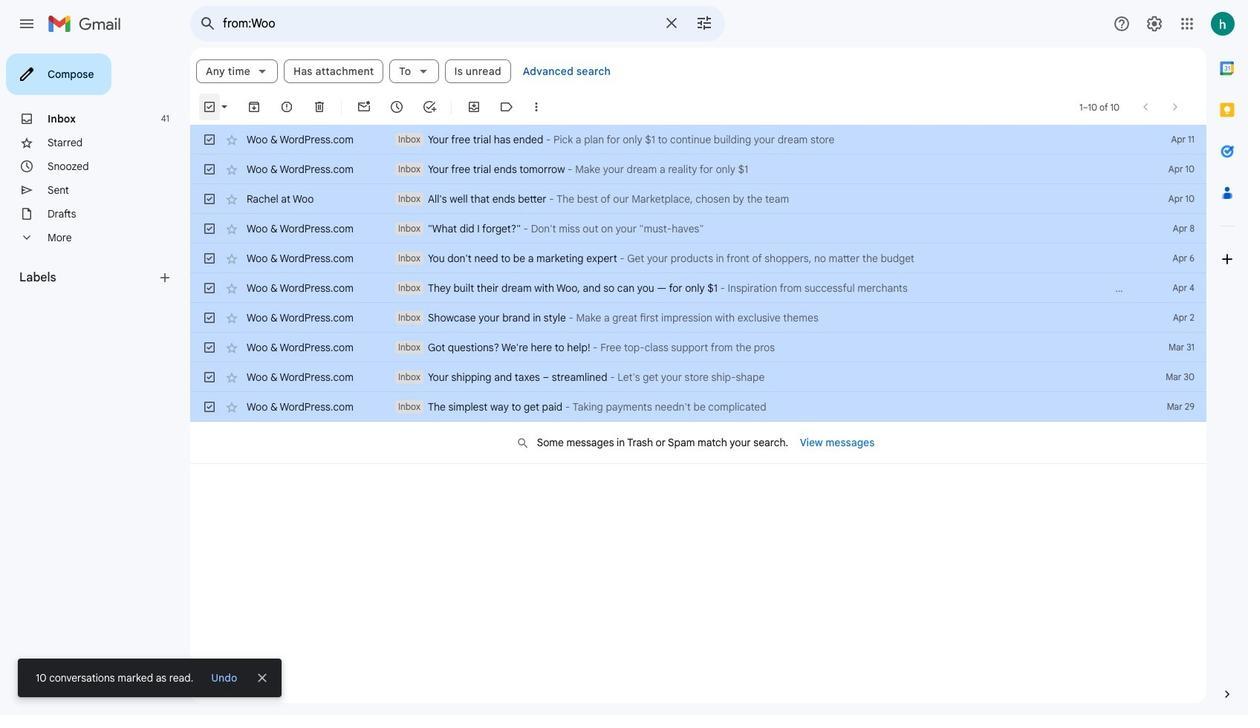 Task type: locate. For each thing, give the bounding box(es) containing it.
add to tasks image
[[422, 100, 437, 114]]

settings image
[[1146, 15, 1164, 33]]

main content
[[190, 48, 1207, 704]]

8 row from the top
[[190, 333, 1207, 363]]

row
[[190, 125, 1207, 155], [190, 155, 1207, 184], [190, 184, 1207, 214], [190, 214, 1207, 244], [190, 244, 1207, 273], [190, 273, 1207, 303], [190, 303, 1207, 333], [190, 333, 1207, 363], [190, 363, 1207, 392], [190, 392, 1207, 422]]

navigation
[[0, 48, 190, 716]]

tab list
[[1207, 48, 1249, 662]]

None checkbox
[[202, 100, 217, 114], [202, 251, 217, 266], [202, 400, 217, 415], [202, 100, 217, 114], [202, 251, 217, 266], [202, 400, 217, 415]]

2 row from the top
[[190, 155, 1207, 184]]

3 row from the top
[[190, 184, 1207, 214]]

clear search image
[[657, 8, 687, 38]]

6 row from the top
[[190, 273, 1207, 303]]

alert
[[18, 34, 1225, 698]]

9 row from the top
[[190, 363, 1207, 392]]

heading
[[19, 271, 158, 285]]

None search field
[[190, 6, 725, 42]]

search mail image
[[195, 10, 221, 37]]

None checkbox
[[202, 132, 217, 147], [202, 162, 217, 177], [202, 192, 217, 207], [202, 221, 217, 236], [202, 281, 217, 296], [202, 311, 217, 326], [202, 340, 217, 355], [202, 370, 217, 385], [202, 132, 217, 147], [202, 162, 217, 177], [202, 192, 217, 207], [202, 221, 217, 236], [202, 281, 217, 296], [202, 311, 217, 326], [202, 340, 217, 355], [202, 370, 217, 385]]

Search mail text field
[[223, 16, 654, 31]]

7 row from the top
[[190, 303, 1207, 333]]



Task type: describe. For each thing, give the bounding box(es) containing it.
advanced search options image
[[690, 8, 719, 38]]

main menu image
[[18, 15, 36, 33]]

labels image
[[499, 100, 514, 114]]

report spam image
[[279, 100, 294, 114]]

10 row from the top
[[190, 392, 1207, 422]]

4 row from the top
[[190, 214, 1207, 244]]

gmail image
[[48, 9, 129, 39]]

support image
[[1113, 15, 1131, 33]]

5 row from the top
[[190, 244, 1207, 273]]

snooze image
[[389, 100, 404, 114]]

move to inbox image
[[467, 100, 482, 114]]

delete image
[[312, 100, 327, 114]]

more email options image
[[529, 100, 544, 114]]

archive image
[[247, 100, 262, 114]]

1 row from the top
[[190, 125, 1207, 155]]



Task type: vqa. For each thing, say whether or not it's contained in the screenshot.
7th the -
no



